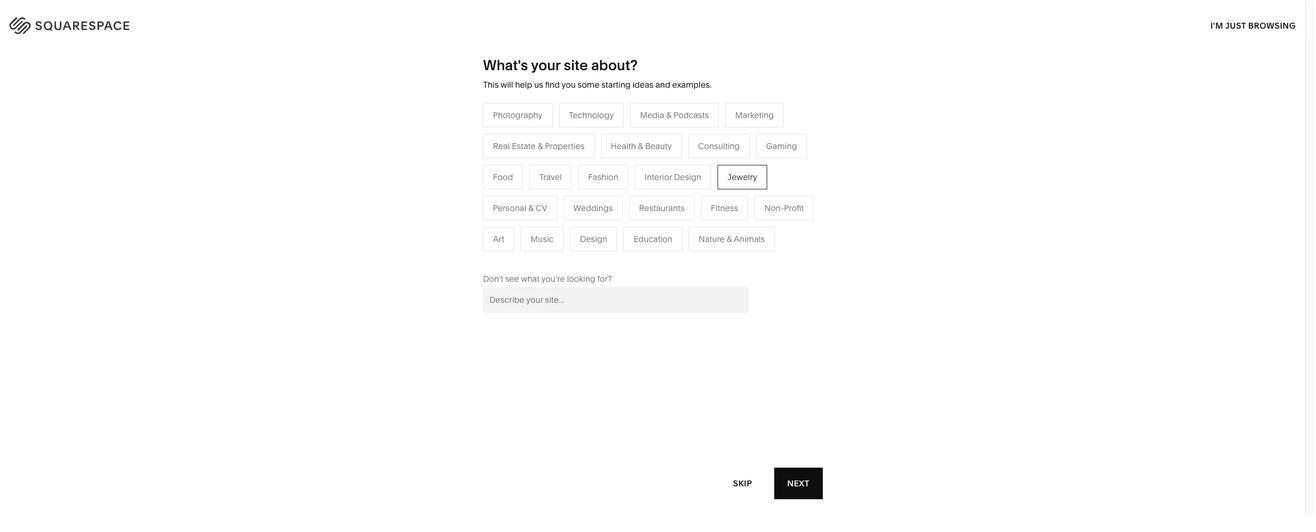 Task type: describe. For each thing, give the bounding box(es) containing it.
will
[[501, 80, 513, 90]]

cv
[[536, 203, 547, 213]]

1 vertical spatial properties
[[574, 250, 614, 261]]

Restaurants radio
[[629, 196, 695, 220]]

Marketing radio
[[726, 103, 784, 127]]

podcasts inside radio
[[674, 110, 709, 120]]

technology
[[569, 110, 614, 120]]

travel down real estate & properties option
[[522, 163, 545, 173]]

degraw element
[[497, 400, 809, 515]]

community & non-profits link
[[399, 215, 508, 226]]

& right home
[[671, 163, 677, 173]]

Food radio
[[483, 165, 523, 189]]

squarespace logo link
[[23, 14, 277, 33]]

consulting
[[698, 141, 740, 151]]

properties inside option
[[545, 141, 585, 151]]

Music radio
[[521, 227, 564, 251]]

& up looking
[[567, 250, 572, 261]]

& right community
[[446, 215, 451, 226]]

profit
[[784, 203, 804, 213]]

ideas
[[633, 80, 654, 90]]

1 vertical spatial real estate & properties
[[522, 250, 614, 261]]

0 horizontal spatial non-
[[453, 215, 473, 226]]

for?
[[598, 274, 612, 284]]

next button
[[775, 468, 823, 500]]

Weddings radio
[[564, 196, 623, 220]]

just
[[1226, 20, 1247, 31]]

travel inside radio
[[540, 172, 562, 182]]

events link
[[522, 215, 560, 226]]

events
[[522, 215, 548, 226]]

1 vertical spatial real
[[522, 250, 539, 261]]

1 vertical spatial weddings
[[522, 233, 562, 243]]

non- inside non-profit radio
[[765, 203, 784, 213]]

education
[[634, 234, 673, 244]]

& right cv
[[549, 198, 554, 208]]

Technology radio
[[559, 103, 624, 127]]

Media & Podcasts radio
[[630, 103, 719, 127]]

Gaming radio
[[757, 134, 807, 158]]

degraw image
[[497, 400, 809, 515]]

skip
[[734, 478, 753, 489]]

jewelry
[[728, 172, 758, 182]]

& down home & decor
[[674, 180, 679, 191]]

Travel radio
[[530, 165, 572, 189]]

Nature & Animals radio
[[689, 227, 775, 251]]

design inside radio
[[580, 234, 608, 244]]

1 vertical spatial estate
[[541, 250, 565, 261]]

restaurants link
[[522, 180, 580, 191]]

starting
[[602, 80, 631, 90]]

real estate & properties inside option
[[493, 141, 585, 151]]

0 horizontal spatial fitness
[[646, 198, 673, 208]]

and
[[656, 80, 671, 90]]

i'm just browsing link
[[1211, 9, 1297, 42]]

1 vertical spatial podcasts
[[556, 198, 591, 208]]

some
[[578, 80, 600, 90]]

media & podcasts link
[[522, 198, 603, 208]]

i'm just browsing
[[1211, 20, 1297, 31]]

media inside radio
[[640, 110, 665, 120]]

Fashion radio
[[579, 165, 629, 189]]

real inside option
[[493, 141, 510, 151]]

Education radio
[[624, 227, 683, 251]]

beauty
[[645, 141, 672, 151]]

log
[[1261, 18, 1280, 29]]

estate inside option
[[512, 141, 536, 151]]

Consulting radio
[[688, 134, 750, 158]]

weddings inside radio
[[574, 203, 613, 213]]

personal
[[493, 203, 527, 213]]

weddings link
[[522, 233, 573, 243]]

0 vertical spatial nature
[[646, 180, 672, 191]]

interior
[[645, 172, 672, 182]]

food
[[493, 172, 513, 182]]

nature & animals link
[[646, 180, 724, 191]]

profits
[[473, 215, 497, 226]]

Personal & CV radio
[[483, 196, 557, 220]]

Fitness radio
[[701, 196, 749, 220]]

health
[[611, 141, 636, 151]]



Task type: locate. For each thing, give the bounding box(es) containing it.
health & beauty
[[611, 141, 672, 151]]

& down and
[[667, 110, 672, 120]]

fitness up the nature & animals radio
[[711, 203, 739, 213]]

nature & animals inside radio
[[699, 234, 765, 244]]

animals down fitness radio at the top right of the page
[[734, 234, 765, 244]]

& down fitness radio at the top right of the page
[[727, 234, 732, 244]]

media & podcasts down restaurants link
[[522, 198, 591, 208]]

nature & animals
[[646, 180, 712, 191], [699, 234, 765, 244]]

examples.
[[673, 80, 712, 90]]

media up beauty
[[640, 110, 665, 120]]

Interior Design radio
[[635, 165, 712, 189]]

what's your site about? this will help us find you some starting ideas and examples.
[[483, 57, 712, 90]]

0 vertical spatial non-
[[765, 203, 784, 213]]

0 vertical spatial restaurants
[[522, 180, 568, 191]]

non-profit
[[765, 203, 804, 213]]

0 horizontal spatial media
[[522, 198, 547, 208]]

animals
[[681, 180, 712, 191], [734, 234, 765, 244]]

you
[[562, 80, 576, 90]]

Photography radio
[[483, 103, 553, 127]]

what's
[[483, 57, 528, 74]]

don't see what you're looking for?
[[483, 274, 612, 284]]

don't
[[483, 274, 503, 284]]

media & podcasts
[[640, 110, 709, 120], [522, 198, 591, 208]]

& right health
[[638, 141, 643, 151]]

squarespace logo image
[[23, 14, 153, 33]]

looking
[[567, 274, 596, 284]]

1 vertical spatial nature
[[699, 234, 725, 244]]

0 vertical spatial real estate & properties
[[493, 141, 585, 151]]

weddings down events link
[[522, 233, 562, 243]]

Design radio
[[570, 227, 618, 251]]

weddings up design radio
[[574, 203, 613, 213]]

0 horizontal spatial nature
[[646, 180, 672, 191]]

home
[[646, 163, 669, 173]]

real up food on the top of the page
[[493, 141, 510, 151]]

art
[[493, 234, 505, 244]]

1 vertical spatial media
[[522, 198, 547, 208]]

you're
[[542, 274, 565, 284]]

1 horizontal spatial non-
[[765, 203, 784, 213]]

Don't see what you're looking for? field
[[483, 287, 750, 313]]

nature & animals down home & decor link
[[646, 180, 712, 191]]

0 vertical spatial design
[[674, 172, 702, 182]]

nature inside radio
[[699, 234, 725, 244]]

your
[[531, 57, 561, 74]]

decor
[[679, 163, 702, 173]]

0 horizontal spatial weddings
[[522, 233, 562, 243]]

community & non-profits
[[399, 215, 497, 226]]

i'm
[[1211, 20, 1224, 31]]

0 vertical spatial media & podcasts
[[640, 110, 709, 120]]

travel
[[522, 163, 545, 173], [540, 172, 562, 182]]

help
[[515, 80, 532, 90]]

Health & Beauty radio
[[601, 134, 682, 158]]

animals inside radio
[[734, 234, 765, 244]]

weddings
[[574, 203, 613, 213], [522, 233, 562, 243]]

about?
[[591, 57, 638, 74]]

0 horizontal spatial real
[[493, 141, 510, 151]]

us
[[534, 80, 543, 90]]

1 vertical spatial animals
[[734, 234, 765, 244]]

0 vertical spatial podcasts
[[674, 110, 709, 120]]

fitness inside fitness radio
[[711, 203, 739, 213]]

estate up travel link
[[512, 141, 536, 151]]

real
[[493, 141, 510, 151], [522, 250, 539, 261]]

design inside option
[[674, 172, 702, 182]]

real estate & properties
[[493, 141, 585, 151], [522, 250, 614, 261]]

0 vertical spatial estate
[[512, 141, 536, 151]]

& left cv
[[529, 203, 534, 213]]

fitness link
[[646, 198, 685, 208]]

interior design
[[645, 172, 702, 182]]

1 horizontal spatial animals
[[734, 234, 765, 244]]

1 vertical spatial media & podcasts
[[522, 198, 591, 208]]

real estate & properties up travel link
[[493, 141, 585, 151]]

1 horizontal spatial restaurants
[[639, 203, 685, 213]]

Art radio
[[483, 227, 515, 251]]

what
[[521, 274, 540, 284]]

personal & cv
[[493, 203, 547, 213]]

real estate & properties link
[[522, 250, 626, 261]]

nature down fitness radio at the top right of the page
[[699, 234, 725, 244]]

home & decor
[[646, 163, 702, 173]]

gaming
[[767, 141, 797, 151]]

fitness
[[646, 198, 673, 208], [711, 203, 739, 213]]

1 horizontal spatial podcasts
[[674, 110, 709, 120]]

media
[[640, 110, 665, 120], [522, 198, 547, 208]]

skip button
[[721, 468, 766, 500]]

media & podcasts inside radio
[[640, 110, 709, 120]]

0 vertical spatial media
[[640, 110, 665, 120]]

log             in link
[[1261, 18, 1291, 29]]

restaurants down travel link
[[522, 180, 568, 191]]

design
[[674, 172, 702, 182], [580, 234, 608, 244]]

next
[[787, 478, 810, 489]]

1 horizontal spatial media
[[640, 110, 665, 120]]

1 horizontal spatial fitness
[[711, 203, 739, 213]]

0 vertical spatial weddings
[[574, 203, 613, 213]]

0 vertical spatial animals
[[681, 180, 712, 191]]

community
[[399, 215, 444, 226]]

home & decor link
[[646, 163, 714, 173]]

non-
[[765, 203, 784, 213], [453, 215, 473, 226]]

1 horizontal spatial media & podcasts
[[640, 110, 709, 120]]

media & podcasts down and
[[640, 110, 709, 120]]

this
[[483, 80, 499, 90]]

1 horizontal spatial real
[[522, 250, 539, 261]]

see
[[505, 274, 519, 284]]

music
[[531, 234, 554, 244]]

real down "music"
[[522, 250, 539, 261]]

1 vertical spatial nature & animals
[[699, 234, 765, 244]]

1 vertical spatial restaurants
[[639, 203, 685, 213]]

media up events
[[522, 198, 547, 208]]

real estate & properties down weddings link
[[522, 250, 614, 261]]

&
[[667, 110, 672, 120], [538, 141, 543, 151], [638, 141, 643, 151], [671, 163, 677, 173], [674, 180, 679, 191], [549, 198, 554, 208], [529, 203, 534, 213], [446, 215, 451, 226], [727, 234, 732, 244], [567, 250, 572, 261]]

0 horizontal spatial design
[[580, 234, 608, 244]]

restaurants down interior
[[639, 203, 685, 213]]

marketing
[[736, 110, 774, 120]]

Jewelry radio
[[718, 165, 768, 189]]

restaurants inside radio
[[639, 203, 685, 213]]

& up travel link
[[538, 141, 543, 151]]

estate down weddings link
[[541, 250, 565, 261]]

0 horizontal spatial media & podcasts
[[522, 198, 591, 208]]

1 horizontal spatial weddings
[[574, 203, 613, 213]]

browsing
[[1249, 20, 1297, 31]]

1 vertical spatial design
[[580, 234, 608, 244]]

animals down decor
[[681, 180, 712, 191]]

nature down home
[[646, 180, 672, 191]]

0 vertical spatial real
[[493, 141, 510, 151]]

photography
[[493, 110, 543, 120]]

1 horizontal spatial design
[[674, 172, 702, 182]]

Non-Profit radio
[[755, 196, 814, 220]]

podcasts
[[674, 110, 709, 120], [556, 198, 591, 208]]

properties
[[545, 141, 585, 151], [574, 250, 614, 261]]

0 horizontal spatial restaurants
[[522, 180, 568, 191]]

0 vertical spatial properties
[[545, 141, 585, 151]]

restaurants
[[522, 180, 568, 191], [639, 203, 685, 213]]

properties up travel link
[[545, 141, 585, 151]]

Real Estate & Properties radio
[[483, 134, 595, 158]]

podcasts down examples.
[[674, 110, 709, 120]]

1 horizontal spatial nature
[[699, 234, 725, 244]]

travel up media & podcasts link
[[540, 172, 562, 182]]

1 horizontal spatial estate
[[541, 250, 565, 261]]

log             in
[[1261, 18, 1291, 29]]

nature & animals down fitness radio at the top right of the page
[[699, 234, 765, 244]]

find
[[545, 80, 560, 90]]

1 vertical spatial non-
[[453, 215, 473, 226]]

0 horizontal spatial estate
[[512, 141, 536, 151]]

fashion
[[588, 172, 619, 182]]

0 vertical spatial nature & animals
[[646, 180, 712, 191]]

0 horizontal spatial podcasts
[[556, 198, 591, 208]]

in
[[1282, 18, 1291, 29]]

travel link
[[522, 163, 557, 173]]

site
[[564, 57, 588, 74]]

podcasts down restaurants link
[[556, 198, 591, 208]]

estate
[[512, 141, 536, 151], [541, 250, 565, 261]]

nature
[[646, 180, 672, 191], [699, 234, 725, 244]]

fitness down interior
[[646, 198, 673, 208]]

0 horizontal spatial animals
[[681, 180, 712, 191]]

properties up for?
[[574, 250, 614, 261]]

& inside 'option'
[[529, 203, 534, 213]]



Task type: vqa. For each thing, say whether or not it's contained in the screenshot.
can
no



